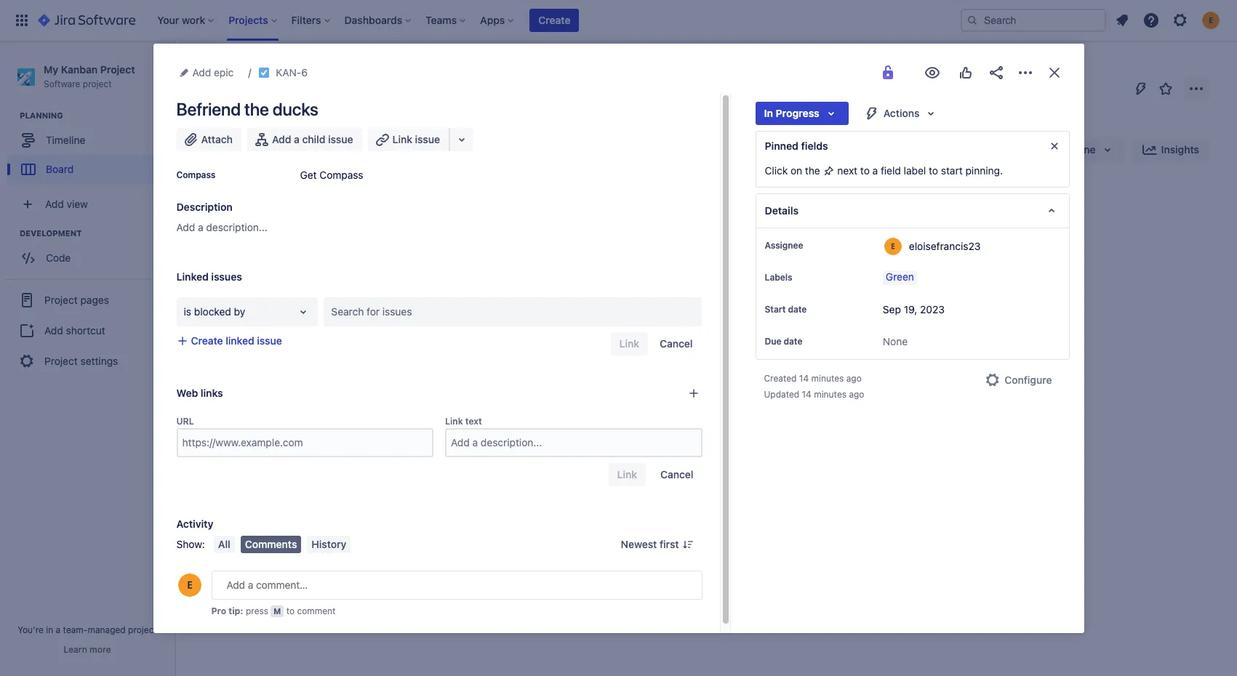 Task type: vqa. For each thing, say whether or not it's contained in the screenshot.
Medium icon
no



Task type: describe. For each thing, give the bounding box(es) containing it.
my kanban project
[[260, 60, 348, 73]]

link web pages and more image
[[453, 131, 471, 148]]

planning group
[[7, 110, 174, 189]]

configure link
[[976, 369, 1061, 392]]

1 horizontal spatial to
[[861, 164, 870, 177]]

details element
[[756, 194, 1070, 229]]

timeline link
[[7, 126, 167, 155]]

befriend the ducks dialog
[[153, 44, 1085, 641]]

copy link to issue image
[[305, 66, 317, 78]]

newest first
[[621, 539, 679, 551]]

automations menu button icon image
[[1133, 80, 1151, 97]]

kan board
[[205, 89, 288, 109]]

settings
[[80, 355, 118, 367]]

Search field
[[961, 9, 1107, 32]]

Add a comment… field
[[211, 571, 703, 600]]

0 vertical spatial minutes
[[812, 373, 844, 384]]

add shortcut button
[[6, 317, 169, 346]]

newest
[[621, 539, 657, 551]]

cancel for bottom cancel button
[[661, 469, 694, 481]]

software
[[44, 78, 80, 89]]

do
[[229, 200, 242, 210]]

0 vertical spatial 14
[[800, 373, 809, 384]]

terry turtle image
[[325, 138, 348, 162]]

https://www.example.com field
[[178, 430, 432, 456]]

link for link issue
[[393, 133, 413, 146]]

a left field
[[873, 164, 879, 177]]

create for create linked issue
[[191, 335, 223, 347]]

0 horizontal spatial compass
[[176, 170, 216, 180]]

link issue button
[[368, 128, 451, 151]]

shortcut
[[66, 324, 105, 337]]

field
[[881, 164, 902, 177]]

my kanban project software project
[[44, 63, 135, 89]]

create column image
[[822, 191, 840, 208]]

add for add a child issue
[[272, 133, 291, 146]]

1 horizontal spatial issue
[[328, 133, 353, 146]]

on
[[791, 164, 803, 177]]

start
[[942, 164, 963, 177]]

create button
[[530, 9, 580, 32]]

newest first button
[[613, 536, 703, 554]]

learn more button
[[64, 645, 111, 656]]

development group
[[7, 228, 174, 277]]

2 horizontal spatial issue
[[415, 133, 440, 146]]

is blocked by
[[184, 306, 245, 318]]

1 vertical spatial cancel button
[[652, 464, 703, 487]]

group
[[1015, 145, 1044, 154]]

start
[[765, 304, 786, 315]]

all
[[218, 539, 230, 551]]

newest first image
[[682, 539, 694, 551]]

primary element
[[9, 0, 961, 41]]

description
[[176, 201, 233, 213]]

a down description
[[198, 221, 204, 234]]

labels
[[765, 272, 793, 283]]

sep 19, 2023
[[883, 303, 945, 316]]

comments button
[[241, 536, 302, 554]]

cancel for cancel button to the top
[[660, 338, 693, 350]]

created
[[764, 373, 797, 384]]

insights image
[[1142, 141, 1159, 159]]

board
[[244, 89, 288, 109]]

add for add shortcut
[[44, 324, 63, 337]]

insights button
[[1133, 138, 1209, 162]]

add shortcut
[[44, 324, 105, 337]]

assignee
[[765, 240, 804, 251]]

all button
[[214, 536, 235, 554]]

is
[[184, 306, 191, 318]]

get
[[300, 169, 317, 181]]

1 vertical spatial ago
[[850, 389, 865, 400]]

task image
[[259, 67, 270, 79]]

history button
[[307, 536, 351, 554]]

0 horizontal spatial to
[[287, 606, 295, 617]]

web links
[[176, 387, 223, 400]]

2 horizontal spatial to
[[929, 164, 939, 177]]

actions image
[[1017, 64, 1034, 82]]

ducks
[[273, 99, 318, 119]]

details
[[765, 204, 799, 217]]

kan-6 link
[[276, 64, 308, 82]]

open image
[[295, 303, 313, 321]]

project inside my kanban project software project
[[83, 78, 112, 89]]

fields
[[802, 140, 829, 152]]

kanban for my kanban project
[[277, 60, 312, 73]]

issues
[[211, 271, 242, 283]]

none
[[883, 335, 908, 348]]

create linked issue button
[[168, 333, 291, 350]]

watch options: you are not watching this issue, 0 people watching image
[[924, 64, 941, 82]]

in
[[764, 107, 774, 119]]

add epic
[[192, 66, 234, 79]]

linked
[[226, 335, 254, 347]]

project pages link
[[6, 285, 169, 317]]

Search this board text field
[[205, 137, 272, 163]]

project inside "link"
[[44, 355, 78, 367]]

add for add a description...
[[176, 221, 195, 234]]

configure
[[1005, 374, 1053, 386]]

in progress button
[[756, 102, 849, 125]]

add a child issue
[[272, 133, 353, 146]]

my kanban project link
[[260, 58, 348, 76]]

code
[[46, 252, 71, 264]]

labels pin to top. only you can see pinned fields. image
[[796, 272, 807, 284]]

click on the
[[765, 164, 823, 177]]

close image
[[1046, 64, 1064, 82]]

managed
[[88, 625, 126, 636]]

description...
[[206, 221, 268, 234]]

kan-6
[[276, 66, 308, 79]]



Task type: locate. For each thing, give the bounding box(es) containing it.
cancel button up link to a web page icon
[[651, 333, 702, 356]]

add for add epic
[[192, 66, 211, 79]]

date for start date
[[788, 304, 807, 315]]

cancel button up "first"
[[652, 464, 703, 487]]

green
[[886, 271, 915, 283]]

jira software image
[[38, 12, 136, 29], [38, 12, 136, 29]]

Add a description... field
[[447, 430, 701, 456]]

search image
[[967, 15, 979, 26]]

get compass
[[300, 169, 364, 181]]

0 vertical spatial project
[[83, 78, 112, 89]]

sep
[[883, 303, 902, 316]]

star kan board image
[[1158, 80, 1175, 98]]

my inside my kanban project software project
[[44, 63, 58, 76]]

the
[[244, 99, 269, 119], [806, 164, 821, 177]]

a left child
[[294, 133, 300, 146]]

0 vertical spatial ago
[[847, 373, 862, 384]]

actions
[[884, 107, 920, 119]]

eloisefrancis23 image
[[303, 138, 326, 162]]

the right on
[[806, 164, 821, 177]]

link left text
[[445, 416, 463, 427]]

next to a field label to start pinning.
[[835, 164, 1004, 177]]

1 horizontal spatial create
[[539, 14, 571, 26]]

create inside "befriend the ducks" dialog
[[191, 335, 223, 347]]

project right managed
[[128, 625, 157, 636]]

epic
[[214, 66, 234, 79]]

create
[[539, 14, 571, 26], [191, 335, 223, 347]]

0 vertical spatial link
[[393, 133, 413, 146]]

add left child
[[272, 133, 291, 146]]

activity
[[176, 518, 214, 531]]

pages
[[80, 294, 109, 306]]

project right software at the left of the page
[[83, 78, 112, 89]]

group
[[6, 279, 169, 382]]

0 vertical spatial date
[[788, 304, 807, 315]]

planning
[[20, 111, 63, 120]]

1 horizontal spatial my
[[260, 60, 274, 73]]

project settings link
[[6, 346, 169, 378]]

link right the add people image
[[393, 133, 413, 146]]

2023
[[921, 303, 945, 316]]

0 horizontal spatial kanban
[[61, 63, 98, 76]]

minutes
[[812, 373, 844, 384], [814, 389, 847, 400]]

date right due
[[784, 336, 803, 347]]

vote options: no one has voted for this issue yet. image
[[957, 64, 975, 82]]

project inside my kanban project software project
[[100, 63, 135, 76]]

projects link
[[204, 58, 242, 76]]

add epic button
[[176, 64, 238, 82]]

kanban for my kanban project software project
[[61, 63, 98, 76]]

1 vertical spatial the
[[806, 164, 821, 177]]

1 vertical spatial project
[[128, 625, 157, 636]]

my for my kanban project software project
[[44, 63, 58, 76]]

my up software at the left of the page
[[44, 63, 58, 76]]

child
[[302, 133, 326, 146]]

pro tip: press m to comment
[[211, 606, 336, 617]]

kan
[[205, 89, 240, 109]]

0 horizontal spatial my
[[44, 63, 58, 76]]

code link
[[7, 244, 167, 273]]

link for link text
[[445, 416, 463, 427]]

date for due date
[[784, 336, 803, 347]]

linked
[[176, 271, 209, 283]]

add inside button
[[44, 324, 63, 337]]

add a description...
[[176, 221, 268, 234]]

to
[[861, 164, 870, 177], [929, 164, 939, 177], [287, 606, 295, 617]]

6
[[302, 66, 308, 79]]

more
[[90, 645, 111, 656]]

1 vertical spatial minutes
[[814, 389, 847, 400]]

team-
[[63, 625, 88, 636]]

issue right linked
[[257, 335, 282, 347]]

a right in
[[56, 625, 61, 636]]

add people image
[[358, 141, 376, 159]]

1 horizontal spatial the
[[806, 164, 821, 177]]

minutes right updated
[[814, 389, 847, 400]]

14 right created
[[800, 373, 809, 384]]

0 horizontal spatial project
[[83, 78, 112, 89]]

link to a web page image
[[688, 388, 700, 400]]

befriend
[[176, 99, 241, 119]]

0 vertical spatial the
[[244, 99, 269, 119]]

1 vertical spatial create
[[191, 335, 223, 347]]

m
[[274, 607, 281, 616]]

19,
[[904, 303, 918, 316]]

date
[[788, 304, 807, 315], [784, 336, 803, 347]]

link text
[[445, 416, 482, 427]]

by right group
[[1046, 145, 1056, 154]]

you're in a team-managed project
[[18, 625, 157, 636]]

issue
[[328, 133, 353, 146], [415, 133, 440, 146], [257, 335, 282, 347]]

url
[[176, 416, 194, 427]]

by inside "befriend the ducks" dialog
[[234, 306, 245, 318]]

issue right child
[[328, 133, 353, 146]]

ago
[[847, 373, 862, 384], [850, 389, 865, 400]]

insights
[[1162, 143, 1200, 156]]

development
[[20, 229, 82, 238]]

1 horizontal spatial compass
[[320, 169, 364, 181]]

1 horizontal spatial by
[[1046, 145, 1056, 154]]

cancel
[[660, 338, 693, 350], [661, 469, 694, 481]]

attach
[[201, 133, 233, 146]]

add left the shortcut
[[44, 324, 63, 337]]

next
[[838, 164, 858, 177]]

0 horizontal spatial the
[[244, 99, 269, 119]]

1 horizontal spatial kanban
[[277, 60, 312, 73]]

to left start
[[929, 164, 939, 177]]

my for my kanban project
[[260, 60, 274, 73]]

kan-
[[276, 66, 302, 79]]

to right next
[[861, 164, 870, 177]]

kanban
[[277, 60, 312, 73], [61, 63, 98, 76]]

1 vertical spatial by
[[234, 306, 245, 318]]

add down description
[[176, 221, 195, 234]]

14 right updated
[[802, 389, 812, 400]]

compass
[[320, 169, 364, 181], [176, 170, 216, 180]]

link issue
[[393, 133, 440, 146]]

links
[[201, 387, 223, 400]]

group containing project pages
[[6, 279, 169, 382]]

pinning.
[[966, 164, 1004, 177]]

linked issues
[[176, 271, 242, 283]]

1 vertical spatial cancel
[[661, 469, 694, 481]]

cancel up link to a web page icon
[[660, 338, 693, 350]]

0 horizontal spatial issue
[[257, 335, 282, 347]]

by right blocked
[[234, 306, 245, 318]]

create inside primary 'element'
[[539, 14, 571, 26]]

project
[[315, 60, 348, 73], [100, 63, 135, 76], [44, 294, 78, 306], [44, 355, 78, 367]]

in
[[46, 625, 53, 636]]

1 horizontal spatial link
[[445, 416, 463, 427]]

to
[[215, 200, 227, 210]]

0 vertical spatial cancel button
[[651, 333, 702, 356]]

the right kan
[[244, 99, 269, 119]]

pinned
[[765, 140, 799, 152]]

0 vertical spatial cancel
[[660, 338, 693, 350]]

add left epic
[[192, 66, 211, 79]]

link inside button
[[393, 133, 413, 146]]

show:
[[176, 539, 205, 551]]

cancel up "first"
[[661, 469, 694, 481]]

link
[[393, 133, 413, 146], [445, 416, 463, 427]]

1 vertical spatial 14
[[802, 389, 812, 400]]

progress
[[776, 107, 820, 119]]

add a child issue button
[[247, 128, 362, 151]]

project pages
[[44, 294, 109, 306]]

web
[[176, 387, 198, 400]]

create for create
[[539, 14, 571, 26]]

menu bar
[[211, 536, 354, 554]]

start date
[[765, 304, 807, 315]]

group by
[[1015, 145, 1056, 154]]

project settings
[[44, 355, 118, 367]]

to do
[[215, 200, 242, 210]]

created 14 minutes ago updated 14 minutes ago
[[764, 373, 865, 400]]

0 horizontal spatial link
[[393, 133, 413, 146]]

compass up description
[[176, 170, 216, 180]]

tip:
[[229, 606, 243, 617]]

compass down terry turtle image
[[320, 169, 364, 181]]

my left the kan-
[[260, 60, 274, 73]]

profile image of eloisefrancis23 image
[[178, 574, 201, 597]]

0 horizontal spatial create
[[191, 335, 223, 347]]

1 vertical spatial date
[[784, 336, 803, 347]]

date right the start
[[788, 304, 807, 315]]

0 vertical spatial by
[[1046, 145, 1056, 154]]

minutes right created
[[812, 373, 844, 384]]

share image
[[988, 64, 1005, 82]]

cancel button
[[651, 333, 702, 356], [652, 464, 703, 487]]

you're
[[18, 625, 44, 636]]

a inside add a child issue button
[[294, 133, 300, 146]]

1 horizontal spatial project
[[128, 625, 157, 636]]

to right m
[[287, 606, 295, 617]]

attach button
[[176, 128, 242, 151]]

kanban inside my kanban project software project
[[61, 63, 98, 76]]

pro
[[211, 606, 226, 617]]

green link
[[883, 271, 918, 285]]

add inside "popup button"
[[192, 66, 211, 79]]

text
[[466, 416, 482, 427]]

due
[[765, 336, 782, 347]]

due date
[[765, 336, 803, 347]]

1 vertical spatial link
[[445, 416, 463, 427]]

0 horizontal spatial by
[[234, 306, 245, 318]]

hide message image
[[1046, 138, 1064, 155]]

add inside button
[[272, 133, 291, 146]]

eloisefrancis23
[[910, 240, 981, 252]]

issue left link web pages and more image
[[415, 133, 440, 146]]

board link
[[7, 155, 167, 184]]

board
[[46, 163, 74, 175]]

create banner
[[0, 0, 1238, 41]]

menu bar inside "befriend the ducks" dialog
[[211, 536, 354, 554]]

0 vertical spatial create
[[539, 14, 571, 26]]

menu bar containing all
[[211, 536, 354, 554]]



